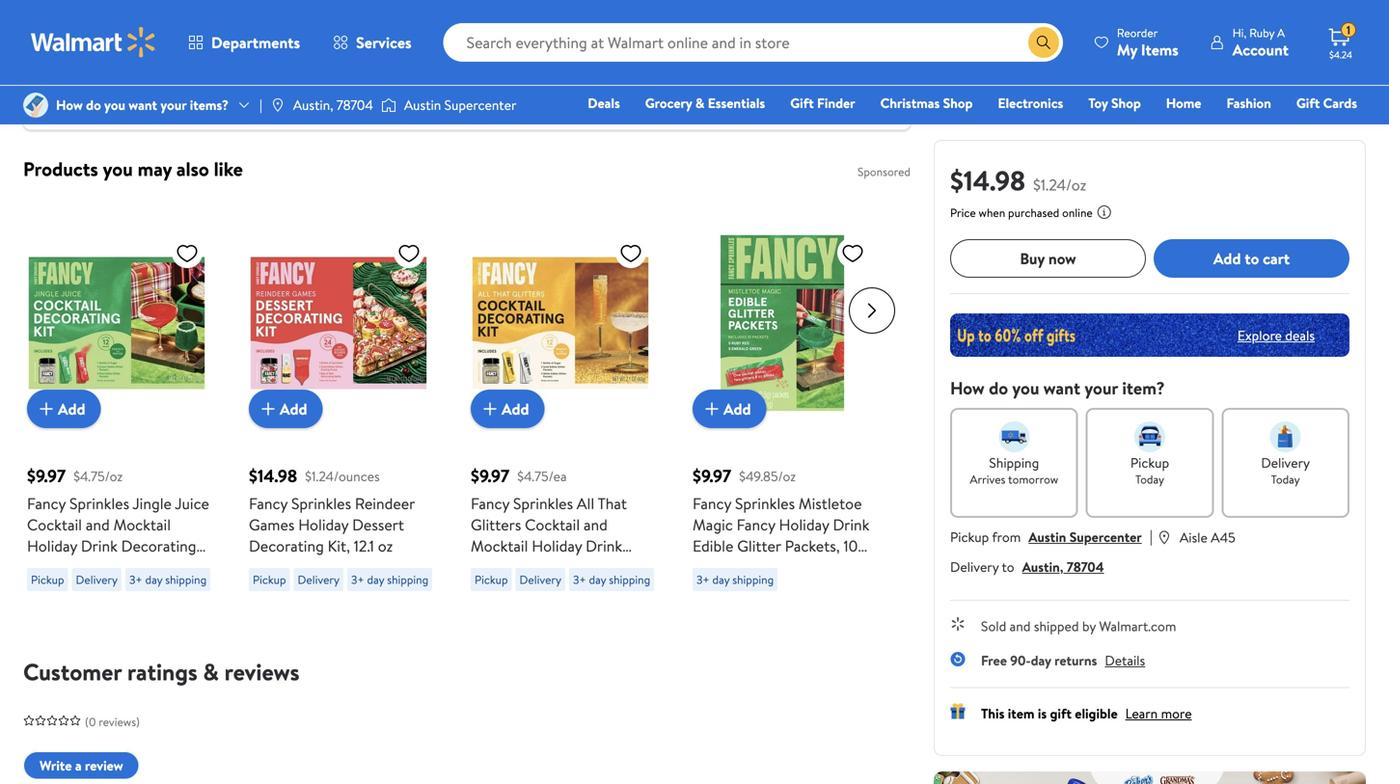 Task type: describe. For each thing, give the bounding box(es) containing it.
shop for toy shop
[[1111, 94, 1141, 112]]

registry
[[1135, 121, 1184, 139]]

austin, 78704 button
[[1022, 558, 1104, 576]]

3+ for holiday
[[573, 572, 586, 588]]

intent image for delivery image
[[1270, 422, 1301, 452]]

customer ratings & reviews
[[23, 656, 300, 688]]

90-
[[1010, 651, 1031, 670]]

fancy for fancy sprinkles mistletoe magic fancy holiday drink edible glitter packets, 10 count
[[693, 493, 731, 514]]

packets,
[[785, 535, 840, 557]]

sprinkles for holiday
[[291, 493, 351, 514]]

$1.24/ounces
[[305, 467, 380, 485]]

supercenter inside pickup from austin supercenter |
[[1070, 528, 1142, 546]]

$4.75/oz
[[73, 467, 123, 485]]

a
[[75, 756, 82, 775]]

walmart+ link
[[1291, 120, 1366, 140]]

drink inside $9.97 $4.75/ea fancy sprinkles all that glitters cocktail and mocktail holiday drink decorating kit, 2.1 oz
[[586, 535, 622, 557]]

debit
[[1242, 121, 1275, 139]]

glitter
[[737, 535, 781, 557]]

sprinkles for fancy
[[735, 493, 795, 514]]

when
[[979, 205, 1005, 221]]

essentials
[[708, 94, 765, 112]]

back
[[290, 85, 322, 106]]

christmas shop link
[[872, 93, 981, 113]]

to for delivery
[[1002, 558, 1014, 576]]

1 vertical spatial you
[[103, 155, 133, 182]]

3+ day shipping for decorating
[[129, 572, 207, 588]]

shipping for fancy sprinkles jingle juice cocktail and mocktail holiday drink decorating kit, 2.1 oz
[[165, 572, 207, 588]]

walmart+
[[1300, 121, 1357, 139]]

5%
[[234, 85, 253, 106]]

0 vertical spatial |
[[260, 95, 262, 114]]

4 product group from the left
[[693, 195, 888, 623]]

do for how do you want your item?
[[989, 376, 1008, 400]]

tomorrow
[[1008, 471, 1058, 488]]

grocery & essentials
[[645, 94, 765, 112]]

0 vertical spatial more
[[797, 87, 828, 106]]

gift cards link
[[1288, 93, 1366, 113]]

buy now button
[[950, 239, 1146, 278]]

want for item?
[[1044, 376, 1080, 400]]

toy shop
[[1088, 94, 1141, 112]]

purchased
[[1008, 205, 1059, 221]]

3+ inside $9.97 $49.85/oz fancy sprinkles mistletoe magic fancy holiday drink edible glitter packets, 10 count 3+ day shipping
[[697, 572, 710, 588]]

shipping for fancy sprinkles all that glitters cocktail and mocktail holiday drink decorating kit, 2.1 oz
[[609, 572, 650, 588]]

electronics link
[[989, 93, 1072, 113]]

2 horizontal spatial and
[[1010, 617, 1031, 636]]

ruby
[[1249, 25, 1275, 41]]

fancy sprinkles all that glitters cocktail and mocktail holiday drink decorating kit, 2.1 oz image
[[471, 233, 650, 413]]

your for item?
[[1085, 376, 1118, 400]]

0 horizontal spatial reviews
[[99, 714, 136, 730]]

add for fancy sprinkles all that glitters cocktail and mocktail holiday drink decorating kit, 2.1 oz
[[502, 398, 529, 419]]

toy shop link
[[1080, 93, 1150, 113]]

dessert
[[352, 514, 404, 535]]

details
[[1105, 651, 1145, 670]]

3 product group from the left
[[471, 195, 666, 623]]

approved
[[558, 85, 620, 106]]

Search search field
[[443, 23, 1063, 62]]

delivery down intent image for delivery in the bottom right of the page
[[1261, 453, 1310, 472]]

do for how do you want your items?
[[86, 95, 101, 114]]

electronics
[[998, 94, 1063, 112]]

games
[[249, 514, 295, 535]]

services
[[356, 32, 412, 53]]

holiday inside $14.98 $1.24/ounces fancy sprinkles reindeer games holiday dessert decorating kit, 12.1 oz
[[298, 514, 349, 535]]

pickup for fancy sprinkles jingle juice cocktail and mocktail holiday drink decorating kit, 2.1 oz
[[31, 572, 64, 588]]

$9.97 for fancy sprinkles all that glitters cocktail and mocktail holiday drink decorating kit, 2.1 oz
[[471, 464, 509, 488]]

Walmart Site-Wide search field
[[443, 23, 1063, 62]]

add to cart image for $9.97
[[700, 397, 724, 421]]

(
[[85, 714, 89, 730]]

add to favorites list, fancy sprinkles all that glitters cocktail and mocktail holiday drink decorating kit, 2.1 oz image
[[619, 241, 642, 265]]

explore deals
[[1238, 326, 1315, 345]]

eligible
[[1075, 704, 1118, 723]]

fancy for fancy sprinkles reindeer games holiday dessert decorating kit, 12.1 oz
[[249, 493, 288, 514]]

mocktail inside $9.97 $4.75/oz fancy sprinkles jingle juice cocktail and mocktail holiday drink decorating kit, 2.1 oz
[[113, 514, 171, 535]]

 image for austin supercenter
[[381, 96, 396, 115]]

$4.24
[[1329, 48, 1352, 61]]

gift finder link
[[782, 93, 864, 113]]

1 horizontal spatial learn
[[1125, 704, 1158, 723]]

0 vertical spatial reviews
[[224, 656, 300, 688]]

add button for fancy sprinkles mistletoe magic fancy holiday drink edible glitter packets, 10 count
[[693, 390, 767, 428]]

0 vertical spatial &
[[695, 94, 705, 112]]

day for decorating
[[145, 572, 162, 588]]

add to favorites list, fancy sprinkles reindeer games holiday dessert decorating kit, 12.1 oz image
[[397, 241, 421, 265]]

3+ for drink
[[129, 572, 142, 588]]

walmart image
[[31, 27, 156, 58]]

add to cart
[[1213, 248, 1290, 269]]

gift
[[1050, 704, 1072, 723]]

austin supercenter button
[[1029, 528, 1142, 546]]

free
[[981, 651, 1007, 670]]

fancy for fancy sprinkles jingle juice cocktail and mocktail holiday drink decorating kit, 2.1 oz
[[27, 493, 66, 514]]

add for fancy sprinkles reindeer games holiday dessert decorating kit, 12.1 oz
[[280, 398, 307, 419]]

gift cards registry
[[1135, 94, 1357, 139]]

to for add
[[1245, 248, 1259, 269]]

this
[[981, 704, 1005, 723]]

fancy sprinkles reindeer games holiday dessert decorating kit, 12.1 oz image
[[249, 233, 428, 413]]

$49.85/oz
[[739, 467, 796, 485]]

one debit link
[[1201, 120, 1283, 140]]

$14.98 $1.24/ounces fancy sprinkles reindeer games holiday dessert decorating kit, 12.1 oz
[[249, 464, 415, 557]]

christmas
[[880, 94, 940, 112]]

gift for finder
[[790, 94, 814, 112]]

delivery down from on the right of page
[[950, 558, 999, 576]]

intent image for pickup image
[[1134, 422, 1165, 452]]

grocery & essentials link
[[636, 93, 774, 113]]

0 horizontal spatial 78704
[[337, 95, 373, 114]]

pickup today
[[1130, 453, 1169, 488]]

0 horizontal spatial supercenter
[[444, 95, 516, 114]]

items
[[1141, 39, 1179, 60]]

kit, inside $9.97 $4.75/oz fancy sprinkles jingle juice cocktail and mocktail holiday drink decorating kit, 2.1 oz
[[27, 557, 49, 578]]

cocktail inside $9.97 $4.75/ea fancy sprinkles all that glitters cocktail and mocktail holiday drink decorating kit, 2.1 oz
[[525, 514, 580, 535]]

( 0 reviews )
[[85, 714, 140, 730]]

$9.97 $4.75/oz fancy sprinkles jingle juice cocktail and mocktail holiday drink decorating kit, 2.1 oz
[[27, 464, 209, 578]]

customer
[[23, 656, 122, 688]]

fancy sprinkles jingle juice cocktail and mocktail holiday drink decorating kit, 2.1 oz image
[[27, 233, 206, 413]]

delivery to austin, 78704
[[950, 558, 1104, 576]]

search icon image
[[1036, 35, 1051, 50]]

kit, inside $9.97 $4.75/ea fancy sprinkles all that glitters cocktail and mocktail holiday drink decorating kit, 2.1 oz
[[550, 557, 572, 578]]

earn
[[200, 85, 230, 106]]

buy now
[[1020, 248, 1076, 269]]

$14.98 for $14.98 $1.24/oz
[[950, 162, 1025, 199]]

how do you want your items?
[[56, 95, 229, 114]]

1 horizontal spatial 78704
[[1067, 558, 1104, 576]]

hi,
[[1233, 25, 1247, 41]]

pickup for fancy sprinkles reindeer games holiday dessert decorating kit, 12.1 oz
[[253, 572, 286, 588]]

add left cart
[[1213, 248, 1241, 269]]

a
[[1277, 25, 1285, 41]]

walmart.com
[[1099, 617, 1176, 636]]

sold
[[981, 617, 1006, 636]]

oz inside $9.97 $4.75/oz fancy sprinkles jingle juice cocktail and mocktail holiday drink decorating kit, 2.1 oz
[[72, 557, 87, 578]]

christmas shop
[[880, 94, 973, 112]]

austin supercenter
[[404, 95, 516, 114]]

add button for fancy sprinkles jingle juice cocktail and mocktail holiday drink decorating kit, 2.1 oz
[[27, 390, 101, 428]]

how for how do you want your items?
[[56, 95, 83, 114]]

risk.
[[720, 85, 746, 106]]

add button for fancy sprinkles reindeer games holiday dessert decorating kit, 12.1 oz
[[249, 390, 323, 428]]

jingle
[[133, 493, 172, 514]]

decorating inside $9.97 $4.75/oz fancy sprinkles jingle juice cocktail and mocktail holiday drink decorating kit, 2.1 oz
[[121, 535, 196, 557]]

delivery today
[[1261, 453, 1310, 488]]

$1.24/oz
[[1033, 174, 1086, 195]]

product group containing $14.98
[[249, 195, 444, 623]]

drink inside $9.97 $4.75/oz fancy sprinkles jingle juice cocktail and mocktail holiday drink decorating kit, 2.1 oz
[[81, 535, 118, 557]]

$9.97 $49.85/oz fancy sprinkles mistletoe magic fancy holiday drink edible glitter packets, 10 count 3+ day shipping
[[693, 464, 870, 588]]

earn 5% cash back on walmart.com. see if you're pre-approved with no credit risk.
[[200, 85, 746, 106]]

cart
[[1263, 248, 1290, 269]]

like
[[214, 155, 243, 182]]

this item is gift eligible learn more
[[981, 704, 1192, 723]]



Task type: locate. For each thing, give the bounding box(es) containing it.
pickup for fancy sprinkles all that glitters cocktail and mocktail holiday drink decorating kit, 2.1 oz
[[475, 572, 508, 588]]

oz inside $14.98 $1.24/ounces fancy sprinkles reindeer games holiday dessert decorating kit, 12.1 oz
[[378, 535, 393, 557]]

1 vertical spatial 78704
[[1067, 558, 1104, 576]]

your left items?
[[160, 95, 187, 114]]

3+ down the edible
[[697, 572, 710, 588]]

$14.98 up when
[[950, 162, 1025, 199]]

shop right toy
[[1111, 94, 1141, 112]]

0 horizontal spatial add to cart image
[[257, 397, 280, 421]]

1 vertical spatial supercenter
[[1070, 528, 1142, 546]]

items?
[[190, 95, 229, 114]]

returns
[[1054, 651, 1097, 670]]

to down from on the right of page
[[1002, 558, 1014, 576]]

1 vertical spatial |
[[1150, 526, 1153, 547]]

add to cart button
[[1154, 239, 1350, 278]]

today inside delivery today
[[1271, 471, 1300, 488]]

3+
[[129, 572, 142, 588], [351, 572, 364, 588], [573, 572, 586, 588], [697, 572, 710, 588]]

1 horizontal spatial 2.1
[[576, 557, 591, 578]]

1 horizontal spatial mocktail
[[471, 535, 528, 557]]

learn more button
[[1125, 704, 1192, 723]]

capital one  earn 5% cash back on walmart.com. see if you're pre-approved with no credit risk. learn more element
[[761, 86, 828, 107]]

item
[[1008, 704, 1035, 723]]

sprinkles inside $9.97 $4.75/oz fancy sprinkles jingle juice cocktail and mocktail holiday drink decorating kit, 2.1 oz
[[69, 493, 129, 514]]

capitalone image
[[106, 73, 184, 122]]

$14.98 up games
[[249, 464, 297, 488]]

 image
[[381, 96, 396, 115], [270, 97, 285, 113]]

reorder my items
[[1117, 25, 1179, 60]]

$9.97 inside $9.97 $49.85/oz fancy sprinkles mistletoe magic fancy holiday drink edible glitter packets, 10 count 3+ day shipping
[[693, 464, 731, 488]]

0 horizontal spatial 2.1
[[53, 557, 69, 578]]

count
[[693, 557, 734, 578]]

1 horizontal spatial supercenter
[[1070, 528, 1142, 546]]

cocktail down the $4.75/ea
[[525, 514, 580, 535]]

holiday down the $4.75/oz
[[27, 535, 77, 557]]

2.1
[[53, 557, 69, 578], [576, 557, 591, 578]]

fancy sprinkles mistletoe magic fancy holiday drink edible glitter packets, 10 count image
[[693, 233, 872, 413]]

from
[[992, 528, 1021, 546]]

want up 'products you may also like'
[[129, 95, 157, 114]]

your for items?
[[160, 95, 187, 114]]

0 horizontal spatial mocktail
[[113, 514, 171, 535]]

pre-
[[529, 85, 558, 106]]

 image left back at left top
[[270, 97, 285, 113]]

on
[[326, 85, 343, 106]]

3 shipping from the left
[[609, 572, 650, 588]]

shipping down dessert
[[387, 572, 429, 588]]

decorating down glitters
[[471, 557, 546, 578]]

fashion
[[1227, 94, 1271, 112]]

& right ratings
[[203, 656, 219, 688]]

0 horizontal spatial add to cart image
[[35, 397, 58, 421]]

0 horizontal spatial how
[[56, 95, 83, 114]]

1 today from the left
[[1135, 471, 1164, 488]]

3+ down all
[[573, 572, 586, 588]]

2.1 inside $9.97 $4.75/ea fancy sprinkles all that glitters cocktail and mocktail holiday drink decorating kit, 2.1 oz
[[576, 557, 591, 578]]

add to cart image
[[257, 397, 280, 421], [700, 397, 724, 421]]

finder
[[817, 94, 855, 112]]

next slide for products you may also like list image
[[849, 287, 895, 334]]

oz down that on the left bottom
[[595, 557, 610, 578]]

$9.97 for fancy sprinkles jingle juice cocktail and mocktail holiday drink decorating kit, 2.1 oz
[[27, 464, 66, 488]]

intent image for shipping image
[[999, 422, 1030, 452]]

holiday inside $9.97 $4.75/oz fancy sprinkles jingle juice cocktail and mocktail holiday drink decorating kit, 2.1 oz
[[27, 535, 77, 557]]

1 horizontal spatial 3+ day shipping
[[351, 572, 429, 588]]

add button up the $4.75/oz
[[27, 390, 101, 428]]

0 horizontal spatial $9.97
[[27, 464, 66, 488]]

toy
[[1088, 94, 1108, 112]]

0 vertical spatial you
[[104, 95, 125, 114]]

0 vertical spatial austin
[[404, 95, 441, 114]]

2 add to cart image from the left
[[478, 397, 502, 421]]

ratings
[[127, 656, 198, 688]]

| right '5%'
[[260, 95, 262, 114]]

account
[[1233, 39, 1289, 60]]

decorating down jingle
[[121, 535, 196, 557]]

sprinkles inside $14.98 $1.24/ounces fancy sprinkles reindeer games holiday dessert decorating kit, 12.1 oz
[[291, 493, 351, 514]]

1 vertical spatial $14.98
[[249, 464, 297, 488]]

edible
[[693, 535, 734, 557]]

0 vertical spatial to
[[1245, 248, 1259, 269]]

2 horizontal spatial $9.97
[[693, 464, 731, 488]]

also
[[176, 155, 209, 182]]

1 add button from the left
[[27, 390, 101, 428]]

magic
[[693, 514, 733, 535]]

0 horizontal spatial today
[[1135, 471, 1164, 488]]

delivery for fancy sprinkles jingle juice cocktail and mocktail holiday drink decorating kit, 2.1 oz
[[76, 572, 118, 588]]

0 horizontal spatial decorating
[[121, 535, 196, 557]]

add to cart image
[[35, 397, 58, 421], [478, 397, 502, 421]]

to inside button
[[1245, 248, 1259, 269]]

add button for fancy sprinkles all that glitters cocktail and mocktail holiday drink decorating kit, 2.1 oz
[[471, 390, 545, 428]]

add up $49.85/oz
[[724, 398, 751, 419]]

1 horizontal spatial $9.97
[[471, 464, 509, 488]]

1 horizontal spatial oz
[[378, 535, 393, 557]]

2 horizontal spatial oz
[[595, 557, 610, 578]]

0 horizontal spatial and
[[86, 514, 110, 535]]

3+ day shipping down that on the left bottom
[[573, 572, 650, 588]]

day for drink
[[589, 572, 606, 588]]

$9.97 $4.75/ea fancy sprinkles all that glitters cocktail and mocktail holiday drink decorating kit, 2.1 oz
[[471, 464, 627, 578]]

1 horizontal spatial add to cart image
[[700, 397, 724, 421]]

0 horizontal spatial more
[[797, 87, 828, 106]]

0 horizontal spatial |
[[260, 95, 262, 114]]

0 horizontal spatial kit,
[[27, 557, 49, 578]]

3+ day shipping for oz
[[351, 572, 429, 588]]

1 horizontal spatial kit,
[[328, 535, 350, 557]]

holiday
[[298, 514, 349, 535], [779, 514, 829, 535], [27, 535, 77, 557], [532, 535, 582, 557]]

2 vertical spatial you
[[1012, 376, 1039, 400]]

$4.75/ea
[[517, 467, 567, 485]]

$9.97 up glitters
[[471, 464, 509, 488]]

$9.97 inside $9.97 $4.75/ea fancy sprinkles all that glitters cocktail and mocktail holiday drink decorating kit, 2.1 oz
[[471, 464, 509, 488]]

2 3+ from the left
[[351, 572, 364, 588]]

legal information image
[[1097, 205, 1112, 220]]

0 horizontal spatial learn
[[761, 87, 794, 106]]

if
[[471, 85, 480, 106]]

you left may
[[103, 155, 133, 182]]

sprinkles inside $9.97 $4.75/ea fancy sprinkles all that glitters cocktail and mocktail holiday drink decorating kit, 2.1 oz
[[513, 493, 573, 514]]

2 2.1 from the left
[[576, 557, 591, 578]]

mistletoe
[[799, 493, 862, 514]]

0 horizontal spatial oz
[[72, 557, 87, 578]]

3 3+ from the left
[[573, 572, 586, 588]]

0 horizontal spatial your
[[160, 95, 187, 114]]

1 horizontal spatial more
[[1161, 704, 1192, 723]]

1 horizontal spatial shop
[[1111, 94, 1141, 112]]

holiday inside $9.97 $4.75/ea fancy sprinkles all that glitters cocktail and mocktail holiday drink decorating kit, 2.1 oz
[[532, 535, 582, 557]]

you for how do you want your item?
[[1012, 376, 1039, 400]]

holiday down all
[[532, 535, 582, 557]]

gift left cards
[[1296, 94, 1320, 112]]

0 horizontal spatial austin,
[[293, 95, 333, 114]]

pickup inside pickup from austin supercenter |
[[950, 528, 989, 546]]

how up products
[[56, 95, 83, 114]]

write a review link
[[23, 751, 140, 780]]

holiday left 12.1 on the bottom left
[[298, 514, 349, 535]]

day left the returns
[[1031, 651, 1051, 670]]

0 horizontal spatial austin
[[404, 95, 441, 114]]

austin, down pickup from austin supercenter |
[[1022, 558, 1064, 576]]

arrives
[[970, 471, 1006, 488]]

grocery
[[645, 94, 692, 112]]

add up the $4.75/ea
[[502, 398, 529, 419]]

reorder
[[1117, 25, 1158, 41]]

2 cocktail from the left
[[525, 514, 580, 535]]

pickup
[[1130, 453, 1169, 472], [950, 528, 989, 546], [31, 572, 64, 588], [253, 572, 286, 588], [475, 572, 508, 588]]

3 sprinkles from the left
[[513, 493, 573, 514]]

one debit
[[1209, 121, 1275, 139]]

shipping inside $9.97 $49.85/oz fancy sprinkles mistletoe magic fancy holiday drink edible glitter packets, 10 count 3+ day shipping
[[732, 572, 774, 588]]

4 shipping from the left
[[732, 572, 774, 588]]

all
[[577, 493, 594, 514]]

details button
[[1105, 651, 1145, 670]]

sold and shipped by walmart.com
[[981, 617, 1176, 636]]

1 3+ from the left
[[129, 572, 142, 588]]

1 horizontal spatial austin
[[1029, 528, 1066, 546]]

austin, 78704
[[293, 95, 373, 114]]

today inside pickup today
[[1135, 471, 1164, 488]]

decorating inside $9.97 $4.75/ea fancy sprinkles all that glitters cocktail and mocktail holiday drink decorating kit, 2.1 oz
[[471, 557, 546, 578]]

0 horizontal spatial shop
[[943, 94, 973, 112]]

day down 12.1 on the bottom left
[[367, 572, 384, 588]]

0 horizontal spatial 3+ day shipping
[[129, 572, 207, 588]]

1 vertical spatial want
[[1044, 376, 1080, 400]]

want for items?
[[129, 95, 157, 114]]

decorating left 12.1 on the bottom left
[[249, 535, 324, 557]]

holiday inside $9.97 $49.85/oz fancy sprinkles mistletoe magic fancy holiday drink edible glitter packets, 10 count 3+ day shipping
[[779, 514, 829, 535]]

1 shipping from the left
[[165, 572, 207, 588]]

sponsored
[[858, 164, 911, 180]]

mocktail left juice
[[113, 514, 171, 535]]

deals link
[[579, 93, 629, 113]]

1 2.1 from the left
[[53, 557, 69, 578]]

gifting made easy image
[[950, 704, 966, 719]]

sprinkles down the $4.75/oz
[[69, 493, 129, 514]]

you up intent image for shipping
[[1012, 376, 1039, 400]]

fancy for fancy sprinkles all that glitters cocktail and mocktail holiday drink decorating kit, 2.1 oz
[[471, 493, 509, 514]]

1 horizontal spatial &
[[695, 94, 705, 112]]

2 3+ day shipping from the left
[[351, 572, 429, 588]]

your left item?
[[1085, 376, 1118, 400]]

mocktail inside $9.97 $4.75/ea fancy sprinkles all that glitters cocktail and mocktail holiday drink decorating kit, 2.1 oz
[[471, 535, 528, 557]]

0 vertical spatial how
[[56, 95, 83, 114]]

gift
[[790, 94, 814, 112], [1296, 94, 1320, 112]]

0 vertical spatial want
[[129, 95, 157, 114]]

2 product group from the left
[[249, 195, 444, 623]]

1 vertical spatial how
[[950, 376, 985, 400]]

sprinkles for glitters
[[513, 493, 573, 514]]

1 horizontal spatial $14.98
[[950, 162, 1025, 199]]

0 horizontal spatial do
[[86, 95, 101, 114]]

1 gift from the left
[[790, 94, 814, 112]]

0 vertical spatial do
[[86, 95, 101, 114]]

delivery for fancy sprinkles all that glitters cocktail and mocktail holiday drink decorating kit, 2.1 oz
[[520, 572, 561, 588]]

my
[[1117, 39, 1137, 60]]

1 horizontal spatial gift
[[1296, 94, 1320, 112]]

 image for austin, 78704
[[270, 97, 285, 113]]

1 vertical spatial to
[[1002, 558, 1014, 576]]

12.1
[[354, 535, 374, 557]]

mocktail down the $4.75/ea
[[471, 535, 528, 557]]

pickup left from on the right of page
[[950, 528, 989, 546]]

do up intent image for shipping
[[989, 376, 1008, 400]]

3 $9.97 from the left
[[693, 464, 731, 488]]

day down jingle
[[145, 572, 162, 588]]

0 vertical spatial 78704
[[337, 95, 373, 114]]

holiday left 10
[[779, 514, 829, 535]]

item?
[[1122, 376, 1165, 400]]

10
[[844, 535, 858, 557]]

add up the $4.75/oz
[[58, 398, 85, 419]]

deals
[[588, 94, 620, 112]]

2 add button from the left
[[249, 390, 323, 428]]

1 horizontal spatial cocktail
[[525, 514, 580, 535]]

1 horizontal spatial want
[[1044, 376, 1080, 400]]

4 sprinkles from the left
[[735, 493, 795, 514]]

day down the edible
[[712, 572, 730, 588]]

price
[[950, 205, 976, 221]]

1 horizontal spatial do
[[989, 376, 1008, 400]]

kit, inside $14.98 $1.24/ounces fancy sprinkles reindeer games holiday dessert decorating kit, 12.1 oz
[[328, 535, 350, 557]]

learn right risk.
[[761, 87, 794, 106]]

1 shop from the left
[[943, 94, 973, 112]]

how for how do you want your item?
[[950, 376, 985, 400]]

do left capitalone image
[[86, 95, 101, 114]]

1 3+ day shipping from the left
[[129, 572, 207, 588]]

2 horizontal spatial kit,
[[550, 557, 572, 578]]

do
[[86, 95, 101, 114], [989, 376, 1008, 400]]

and
[[86, 514, 110, 535], [584, 514, 608, 535], [1010, 617, 1031, 636]]

1 vertical spatial do
[[989, 376, 1008, 400]]

day inside $9.97 $49.85/oz fancy sprinkles mistletoe magic fancy holiday drink edible glitter packets, 10 count 3+ day shipping
[[712, 572, 730, 588]]

3 add button from the left
[[471, 390, 545, 428]]

austin up austin, 78704 button
[[1029, 528, 1066, 546]]

and inside $9.97 $4.75/ea fancy sprinkles all that glitters cocktail and mocktail holiday drink decorating kit, 2.1 oz
[[584, 514, 608, 535]]

drink inside $9.97 $49.85/oz fancy sprinkles mistletoe magic fancy holiday drink edible glitter packets, 10 count 3+ day shipping
[[833, 514, 870, 535]]

glitters
[[471, 514, 521, 535]]

1 horizontal spatial add to cart image
[[478, 397, 502, 421]]

decorating
[[121, 535, 196, 557], [249, 535, 324, 557], [471, 557, 546, 578]]

2 $9.97 from the left
[[471, 464, 509, 488]]

1 product group from the left
[[27, 195, 222, 623]]

a45
[[1211, 528, 1236, 547]]

$14.98 $1.24/oz
[[950, 162, 1086, 199]]

add for fancy sprinkles jingle juice cocktail and mocktail holiday drink decorating kit, 2.1 oz
[[58, 398, 85, 419]]

see
[[443, 85, 467, 106]]

shop for christmas shop
[[943, 94, 973, 112]]

$9.97 left the $4.75/oz
[[27, 464, 66, 488]]

1 $9.97 from the left
[[27, 464, 66, 488]]

add to cart image for $14.98
[[257, 397, 280, 421]]

78704 down austin supercenter 'button'
[[1067, 558, 1104, 576]]

1 horizontal spatial reviews
[[224, 656, 300, 688]]

today for pickup
[[1135, 471, 1164, 488]]

aisle
[[1180, 528, 1208, 547]]

pickup down games
[[253, 572, 286, 588]]

departments button
[[172, 19, 316, 66]]

0 horizontal spatial to
[[1002, 558, 1014, 576]]

pickup up customer on the bottom left
[[31, 572, 64, 588]]

home
[[1166, 94, 1201, 112]]

add button up "$1.24/ounces"
[[249, 390, 323, 428]]

shipping down glitter
[[732, 572, 774, 588]]

1 vertical spatial austin,
[[1022, 558, 1064, 576]]

austin
[[404, 95, 441, 114], [1029, 528, 1066, 546]]

pickup from austin supercenter |
[[950, 526, 1153, 547]]

you're
[[484, 85, 526, 106]]

gift for cards
[[1296, 94, 1320, 112]]

cocktail inside $9.97 $4.75/oz fancy sprinkles jingle juice cocktail and mocktail holiday drink decorating kit, 2.1 oz
[[27, 514, 82, 535]]

today down intent image for delivery in the bottom right of the page
[[1271, 471, 1300, 488]]

deals
[[1285, 326, 1315, 345]]

3+ down 12.1 on the bottom left
[[351, 572, 364, 588]]

services button
[[316, 19, 428, 66]]

gift left finder
[[790, 94, 814, 112]]

shop right christmas
[[943, 94, 973, 112]]

fancy
[[27, 493, 66, 514], [249, 493, 288, 514], [471, 493, 509, 514], [693, 493, 731, 514], [737, 514, 775, 535]]

shipping
[[989, 453, 1039, 472]]

0 horizontal spatial  image
[[270, 97, 285, 113]]

2 shop from the left
[[1111, 94, 1141, 112]]

drink down that on the left bottom
[[586, 535, 622, 557]]

pickup down glitters
[[475, 572, 508, 588]]

1 vertical spatial &
[[203, 656, 219, 688]]

free 90-day returns details
[[981, 651, 1145, 670]]

that
[[598, 493, 627, 514]]

austin inside pickup from austin supercenter |
[[1029, 528, 1066, 546]]

today for delivery
[[1271, 471, 1300, 488]]

0 vertical spatial learn
[[761, 87, 794, 106]]

drink right glitter
[[833, 514, 870, 535]]

add button up $49.85/oz
[[693, 390, 767, 428]]

1 horizontal spatial your
[[1085, 376, 1118, 400]]

shipping down juice
[[165, 572, 207, 588]]

add to cart image for fancy sprinkles all that glitters cocktail and mocktail holiday drink decorating kit, 2.1 oz
[[478, 397, 502, 421]]

1 add to cart image from the left
[[257, 397, 280, 421]]

3+ day shipping down 12.1 on the bottom left
[[351, 572, 429, 588]]

registry link
[[1126, 120, 1193, 140]]

1 horizontal spatial how
[[950, 376, 985, 400]]

1 cocktail from the left
[[27, 514, 82, 535]]

shipped
[[1034, 617, 1079, 636]]

add button up the $4.75/ea
[[471, 390, 545, 428]]

0 vertical spatial your
[[160, 95, 187, 114]]

2 horizontal spatial 3+ day shipping
[[573, 572, 650, 588]]

0 vertical spatial supercenter
[[444, 95, 516, 114]]

credit
[[676, 85, 716, 106]]

to left cart
[[1245, 248, 1259, 269]]

$14.98 for $14.98 $1.24/ounces fancy sprinkles reindeer games holiday dessert decorating kit, 12.1 oz
[[249, 464, 297, 488]]

3+ down jingle
[[129, 572, 142, 588]]

$9.97 up magic
[[693, 464, 731, 488]]

sprinkles down $49.85/oz
[[735, 493, 795, 514]]

add to favorites list, fancy sprinkles mistletoe magic fancy holiday drink edible glitter packets, 10 count image
[[841, 241, 864, 265]]

up to sixty percent off deals. shop now. image
[[950, 314, 1350, 357]]

1 vertical spatial more
[[1161, 704, 1192, 723]]

$9.97 for fancy sprinkles mistletoe magic fancy holiday drink edible glitter packets, 10 count
[[693, 464, 731, 488]]

more
[[797, 87, 828, 106], [1161, 704, 1192, 723]]

add up "$1.24/ounces"
[[280, 398, 307, 419]]

3+ day shipping down jingle
[[129, 572, 207, 588]]

day for oz
[[367, 572, 384, 588]]

and inside $9.97 $4.75/oz fancy sprinkles jingle juice cocktail and mocktail holiday drink decorating kit, 2.1 oz
[[86, 514, 110, 535]]

3+ day shipping for drink
[[573, 572, 650, 588]]

1 horizontal spatial  image
[[381, 96, 396, 115]]

0 horizontal spatial $14.98
[[249, 464, 297, 488]]

$14.98 inside $14.98 $1.24/ounces fancy sprinkles reindeer games holiday dessert decorating kit, 12.1 oz
[[249, 464, 297, 488]]

$14.98
[[950, 162, 1025, 199], [249, 464, 297, 488]]

oz inside $9.97 $4.75/ea fancy sprinkles all that glitters cocktail and mocktail holiday drink decorating kit, 2.1 oz
[[595, 557, 610, 578]]

2 shipping from the left
[[387, 572, 429, 588]]

78704
[[337, 95, 373, 114], [1067, 558, 1104, 576]]

2 sprinkles from the left
[[291, 493, 351, 514]]

0 horizontal spatial want
[[129, 95, 157, 114]]

gift inside gift cards registry
[[1296, 94, 1320, 112]]

delivery down glitters
[[520, 572, 561, 588]]

you for how do you want your items?
[[104, 95, 125, 114]]

austin left see
[[404, 95, 441, 114]]

add button
[[27, 390, 101, 428], [249, 390, 323, 428], [471, 390, 545, 428], [693, 390, 767, 428]]

fashion link
[[1218, 93, 1280, 113]]

fancy inside $9.97 $4.75/ea fancy sprinkles all that glitters cocktail and mocktail holiday drink decorating kit, 2.1 oz
[[471, 493, 509, 514]]

0 horizontal spatial cocktail
[[27, 514, 82, 535]]

today down intent image for pickup at right bottom
[[1135, 471, 1164, 488]]

4 3+ from the left
[[697, 572, 710, 588]]

1 sprinkles from the left
[[69, 493, 129, 514]]

add for fancy sprinkles mistletoe magic fancy holiday drink edible glitter packets, 10 count
[[724, 398, 751, 419]]

delivery for fancy sprinkles reindeer games holiday dessert decorating kit, 12.1 oz
[[298, 572, 340, 588]]

2 today from the left
[[1271, 471, 1300, 488]]

delivery down $14.98 $1.24/ounces fancy sprinkles reindeer games holiday dessert decorating kit, 12.1 oz
[[298, 572, 340, 588]]

drink down the $4.75/oz
[[81, 535, 118, 557]]

1 add to cart image from the left
[[35, 397, 58, 421]]

0 horizontal spatial &
[[203, 656, 219, 688]]

austin, right cash
[[293, 95, 333, 114]]

you down "walmart" image
[[104, 95, 125, 114]]

78704 right back at left top
[[337, 95, 373, 114]]

$9.97 inside $9.97 $4.75/oz fancy sprinkles jingle juice cocktail and mocktail holiday drink decorating kit, 2.1 oz
[[27, 464, 66, 488]]

& right grocery
[[695, 94, 705, 112]]

2 gift from the left
[[1296, 94, 1320, 112]]

1 horizontal spatial |
[[1150, 526, 1153, 547]]

decorating inside $14.98 $1.24/ounces fancy sprinkles reindeer games holiday dessert decorating kit, 12.1 oz
[[249, 535, 324, 557]]

2 horizontal spatial decorating
[[471, 557, 546, 578]]

0 horizontal spatial drink
[[81, 535, 118, 557]]

0 vertical spatial austin,
[[293, 95, 333, 114]]

1 vertical spatial reviews
[[99, 714, 136, 730]]

fancy inside $14.98 $1.24/ounces fancy sprinkles reindeer games holiday dessert decorating kit, 12.1 oz
[[249, 493, 288, 514]]

sprinkles inside $9.97 $49.85/oz fancy sprinkles mistletoe magic fancy holiday drink edible glitter packets, 10 count 3+ day shipping
[[735, 493, 795, 514]]

oz right 12.1 on the bottom left
[[378, 535, 393, 557]]

learn right eligible
[[1125, 704, 1158, 723]]

| left aisle
[[1150, 526, 1153, 547]]

 image right on
[[381, 96, 396, 115]]

1 horizontal spatial decorating
[[249, 535, 324, 557]]

how up arrives
[[950, 376, 985, 400]]

product group
[[27, 195, 222, 623], [249, 195, 444, 623], [471, 195, 666, 623], [693, 195, 888, 623]]

shipping for fancy sprinkles reindeer games holiday dessert decorating kit, 12.1 oz
[[387, 572, 429, 588]]

cocktail down the $4.75/oz
[[27, 514, 82, 535]]

0 horizontal spatial gift
[[790, 94, 814, 112]]

1 vertical spatial austin
[[1029, 528, 1066, 546]]

3+ for 12.1
[[351, 572, 364, 588]]

oz down the $4.75/oz
[[72, 557, 87, 578]]

4 add button from the left
[[693, 390, 767, 428]]

1 horizontal spatial and
[[584, 514, 608, 535]]

delivery up customer on the bottom left
[[76, 572, 118, 588]]

is
[[1038, 704, 1047, 723]]

want left item?
[[1044, 376, 1080, 400]]

 image
[[23, 93, 48, 118]]

sprinkles for cocktail
[[69, 493, 129, 514]]

3 3+ day shipping from the left
[[573, 572, 650, 588]]

austin,
[[293, 95, 333, 114], [1022, 558, 1064, 576]]

0 vertical spatial $14.98
[[950, 162, 1025, 199]]

sprinkles down "$1.24/ounces"
[[291, 493, 351, 514]]

cards
[[1323, 94, 1357, 112]]

your
[[160, 95, 187, 114], [1085, 376, 1118, 400]]

add
[[1213, 248, 1241, 269], [58, 398, 85, 419], [280, 398, 307, 419], [502, 398, 529, 419], [724, 398, 751, 419]]

2 horizontal spatial drink
[[833, 514, 870, 535]]

sprinkles down the $4.75/ea
[[513, 493, 573, 514]]

1 vertical spatial learn
[[1125, 704, 1158, 723]]

1 horizontal spatial drink
[[586, 535, 622, 557]]

juice
[[175, 493, 209, 514]]

1 horizontal spatial today
[[1271, 471, 1300, 488]]

with
[[623, 85, 652, 106]]

2 add to cart image from the left
[[700, 397, 724, 421]]

shipping down that on the left bottom
[[609, 572, 650, 588]]

2.1 inside $9.97 $4.75/oz fancy sprinkles jingle juice cocktail and mocktail holiday drink decorating kit, 2.1 oz
[[53, 557, 69, 578]]

1 horizontal spatial austin,
[[1022, 558, 1064, 576]]

1
[[1347, 22, 1351, 38]]

fancy inside $9.97 $4.75/oz fancy sprinkles jingle juice cocktail and mocktail holiday drink decorating kit, 2.1 oz
[[27, 493, 66, 514]]

add to favorites list, fancy sprinkles jingle juice cocktail and mocktail holiday drink decorating kit, 2.1 oz image
[[176, 241, 199, 265]]

day down all
[[589, 572, 606, 588]]

add to cart image for fancy sprinkles jingle juice cocktail and mocktail holiday drink decorating kit, 2.1 oz
[[35, 397, 58, 421]]

day
[[145, 572, 162, 588], [367, 572, 384, 588], [589, 572, 606, 588], [712, 572, 730, 588], [1031, 651, 1051, 670]]

pickup down intent image for pickup at right bottom
[[1130, 453, 1169, 472]]

write
[[40, 756, 72, 775]]



Task type: vqa. For each thing, say whether or not it's contained in the screenshot.
shipping arrives tomorrow
yes



